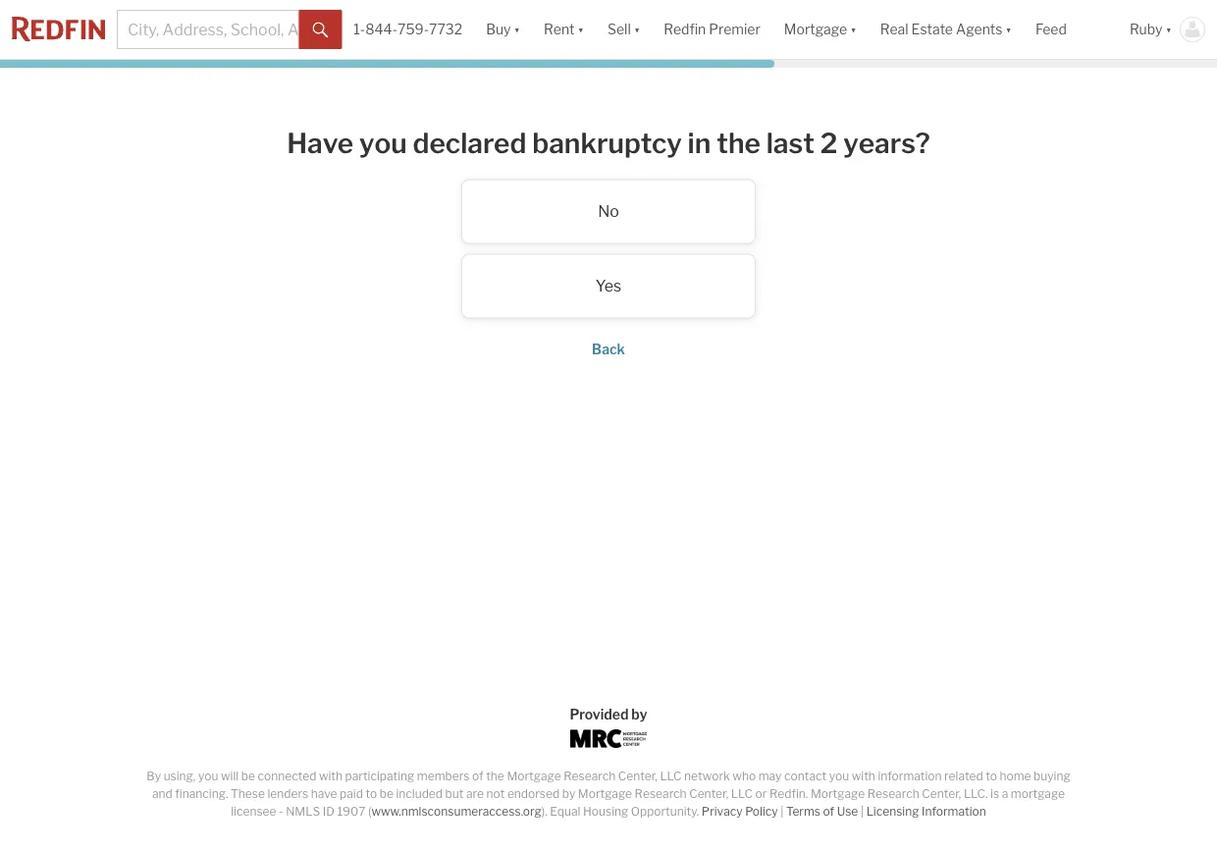 Task type: describe. For each thing, give the bounding box(es) containing it.
nmls
[[286, 805, 320, 819]]

opportunity.
[[631, 805, 699, 819]]

or
[[755, 787, 767, 801]]

included
[[396, 787, 443, 801]]

real estate agents ▾
[[880, 21, 1012, 38]]

no
[[598, 202, 619, 221]]

have you declared bankruptcy in the last 2 years?
[[287, 126, 930, 160]]

these
[[231, 787, 265, 801]]

premier
[[709, 21, 761, 38]]

rent
[[544, 21, 575, 38]]

declared
[[413, 126, 527, 160]]

privacy
[[702, 805, 743, 819]]

may
[[759, 769, 782, 783]]

7732
[[429, 21, 463, 38]]

using,
[[164, 769, 196, 783]]

rent ▾ button
[[544, 0, 584, 59]]

real estate agents ▾ link
[[880, 0, 1012, 59]]

-
[[279, 805, 283, 819]]

agents
[[956, 21, 1003, 38]]

ruby
[[1130, 21, 1163, 38]]

who
[[733, 769, 756, 783]]

licensing information link
[[867, 805, 986, 819]]

policy
[[745, 805, 778, 819]]

redfin premier button
[[652, 0, 772, 59]]

0 vertical spatial llc
[[660, 769, 682, 783]]

844-
[[365, 21, 398, 38]]

mortgage up use
[[811, 787, 865, 801]]

a
[[1002, 787, 1009, 801]]

licensee
[[231, 805, 276, 819]]

www.nmlsconsumeraccess.org
[[371, 805, 542, 819]]

in
[[688, 126, 711, 160]]

0 vertical spatial the
[[717, 126, 761, 160]]

provided
[[570, 706, 629, 723]]

back
[[592, 341, 625, 358]]

1 vertical spatial to
[[366, 787, 377, 801]]

buying
[[1034, 769, 1071, 783]]

terms
[[786, 805, 821, 819]]

mortgage ▾
[[784, 21, 857, 38]]

(
[[368, 805, 371, 819]]

sell ▾ button
[[596, 0, 652, 59]]

information
[[878, 769, 942, 783]]

bankruptcy
[[532, 126, 682, 160]]

estate
[[912, 21, 953, 38]]

have
[[311, 787, 337, 801]]

www.nmlsconsumeraccess.org ). equal housing opportunity. privacy policy | terms of use | licensing information
[[371, 805, 986, 819]]

back button
[[592, 341, 625, 358]]

llc.
[[964, 787, 988, 801]]

City, Address, School, Agent, ZIP search field
[[117, 10, 299, 49]]

feed button
[[1024, 0, 1118, 59]]

0 vertical spatial by
[[632, 706, 648, 723]]

licensing
[[867, 805, 919, 819]]

sell ▾ button
[[608, 0, 640, 59]]

have
[[287, 126, 353, 160]]

have you declared bankruptcy in the last 2 years? option group
[[216, 179, 1001, 319]]

by inside by using, you will be connected with participating members of the mortgage research center, llc network who may contact you with information related to home buying and financing. these lenders have paid to be included but are not endorsed by mortgage research center, llc or redfin. mortgage research center, llc. is a mortgage licensee - nmls id 1907 (
[[562, 787, 576, 801]]

are
[[466, 787, 484, 801]]

buy
[[486, 21, 511, 38]]

0 horizontal spatial you
[[198, 769, 218, 783]]

equal
[[550, 805, 581, 819]]

2 years?
[[820, 126, 930, 160]]

financing.
[[175, 787, 228, 801]]

mortgage
[[1011, 787, 1065, 801]]

mortgage inside dropdown button
[[784, 21, 847, 38]]

0 horizontal spatial center,
[[618, 769, 658, 783]]

0 horizontal spatial research
[[564, 769, 616, 783]]

endorsed
[[507, 787, 560, 801]]

yes
[[596, 276, 622, 296]]

of for members
[[472, 769, 484, 783]]

redfin
[[664, 21, 706, 38]]

rent ▾ button
[[532, 0, 596, 59]]

1 horizontal spatial llc
[[731, 787, 753, 801]]

participating
[[345, 769, 415, 783]]

1 horizontal spatial you
[[359, 126, 407, 160]]

0 vertical spatial be
[[241, 769, 255, 783]]

1-844-759-7732
[[354, 21, 463, 38]]

1-
[[354, 21, 365, 38]]

mortgage up endorsed
[[507, 769, 561, 783]]

1 horizontal spatial center,
[[689, 787, 729, 801]]

redfin premier
[[664, 21, 761, 38]]

5 ▾ from the left
[[1006, 21, 1012, 38]]



Task type: vqa. For each thing, say whether or not it's contained in the screenshot.
LLC to the right
yes



Task type: locate. For each thing, give the bounding box(es) containing it.
you right have
[[359, 126, 407, 160]]

but
[[445, 787, 464, 801]]

).
[[542, 805, 548, 819]]

4 ▾ from the left
[[850, 21, 857, 38]]

submit search image
[[312, 22, 328, 38]]

1 vertical spatial of
[[823, 805, 835, 819]]

connected
[[258, 769, 316, 783]]

of inside by using, you will be connected with participating members of the mortgage research center, llc network who may contact you with information related to home buying and financing. these lenders have paid to be included but are not endorsed by mortgage research center, llc or redfin. mortgage research center, llc. is a mortgage licensee - nmls id 1907 (
[[472, 769, 484, 783]]

llc up privacy policy link at the bottom right of page
[[731, 787, 753, 801]]

▾ right buy
[[514, 21, 520, 38]]

housing
[[583, 805, 629, 819]]

use
[[837, 805, 858, 819]]

0 horizontal spatial be
[[241, 769, 255, 783]]

2 horizontal spatial center,
[[922, 787, 961, 801]]

llc up opportunity.
[[660, 769, 682, 783]]

research up licensing
[[868, 787, 920, 801]]

1 ▾ from the left
[[514, 21, 520, 38]]

| down redfin.
[[781, 805, 784, 819]]

0 horizontal spatial of
[[472, 769, 484, 783]]

1 horizontal spatial be
[[380, 787, 394, 801]]

mortgage ▾ button
[[772, 0, 869, 59]]

0 horizontal spatial the
[[486, 769, 504, 783]]

▾ for rent ▾
[[578, 21, 584, 38]]

id
[[323, 805, 335, 819]]

0 horizontal spatial to
[[366, 787, 377, 801]]

1 horizontal spatial the
[[717, 126, 761, 160]]

center, up information on the bottom of page
[[922, 787, 961, 801]]

▾ for sell ▾
[[634, 21, 640, 38]]

the inside by using, you will be connected with participating members of the mortgage research center, llc network who may contact you with information related to home buying and financing. these lenders have paid to be included but are not endorsed by mortgage research center, llc or redfin. mortgage research center, llc. is a mortgage licensee - nmls id 1907 (
[[486, 769, 504, 783]]

mortgage left real
[[784, 21, 847, 38]]

6 ▾ from the left
[[1166, 21, 1172, 38]]

0 horizontal spatial by
[[562, 787, 576, 801]]

research up opportunity.
[[635, 787, 687, 801]]

real estate agents ▾ button
[[869, 0, 1024, 59]]

buy ▾ button
[[474, 0, 532, 59]]

to
[[986, 769, 997, 783], [366, 787, 377, 801]]

1-844-759-7732 link
[[354, 21, 463, 38]]

center, down network
[[689, 787, 729, 801]]

| right use
[[861, 805, 864, 819]]

▾ for buy ▾
[[514, 21, 520, 38]]

1 vertical spatial by
[[562, 787, 576, 801]]

with up have
[[319, 769, 343, 783]]

by
[[147, 769, 161, 783]]

terms of use link
[[786, 805, 858, 819]]

research
[[564, 769, 616, 783], [635, 787, 687, 801], [868, 787, 920, 801]]

research up housing
[[564, 769, 616, 783]]

sell
[[608, 21, 631, 38]]

with up use
[[852, 769, 876, 783]]

▾
[[514, 21, 520, 38], [578, 21, 584, 38], [634, 21, 640, 38], [850, 21, 857, 38], [1006, 21, 1012, 38], [1166, 21, 1172, 38]]

home
[[1000, 769, 1031, 783]]

rent ▾
[[544, 21, 584, 38]]

▾ right the ruby
[[1166, 21, 1172, 38]]

related
[[945, 769, 983, 783]]

you
[[359, 126, 407, 160], [198, 769, 218, 783], [829, 769, 849, 783]]

buy ▾ button
[[486, 0, 520, 59]]

2 with from the left
[[852, 769, 876, 783]]

contact
[[784, 769, 827, 783]]

sell ▾
[[608, 21, 640, 38]]

be up these
[[241, 769, 255, 783]]

0 horizontal spatial with
[[319, 769, 343, 783]]

lenders
[[267, 787, 308, 801]]

by up the equal
[[562, 787, 576, 801]]

you right contact
[[829, 769, 849, 783]]

the right the in
[[717, 126, 761, 160]]

and
[[152, 787, 173, 801]]

mortgage research center image
[[570, 729, 647, 748]]

of left use
[[823, 805, 835, 819]]

members
[[417, 769, 470, 783]]

1 horizontal spatial by
[[632, 706, 648, 723]]

3 ▾ from the left
[[634, 21, 640, 38]]

of for terms
[[823, 805, 835, 819]]

1907
[[337, 805, 366, 819]]

mortgage
[[784, 21, 847, 38], [507, 769, 561, 783], [578, 787, 632, 801], [811, 787, 865, 801]]

not
[[486, 787, 505, 801]]

▾ right 'agents'
[[1006, 21, 1012, 38]]

by
[[632, 706, 648, 723], [562, 787, 576, 801]]

▾ right sell
[[634, 21, 640, 38]]

be down participating
[[380, 787, 394, 801]]

1 with from the left
[[319, 769, 343, 783]]

with
[[319, 769, 343, 783], [852, 769, 876, 783]]

will
[[221, 769, 239, 783]]

by using, you will be connected with participating members of the mortgage research center, llc network who may contact you with information related to home buying and financing. these lenders have paid to be included but are not endorsed by mortgage research center, llc or redfin. mortgage research center, llc. is a mortgage licensee - nmls id 1907 (
[[147, 769, 1071, 819]]

of
[[472, 769, 484, 783], [823, 805, 835, 819]]

last
[[766, 126, 815, 160]]

▾ right rent
[[578, 21, 584, 38]]

privacy policy link
[[702, 805, 778, 819]]

1 vertical spatial llc
[[731, 787, 753, 801]]

1 horizontal spatial research
[[635, 787, 687, 801]]

ruby ▾
[[1130, 21, 1172, 38]]

▾ for mortgage ▾
[[850, 21, 857, 38]]

▾ left real
[[850, 21, 857, 38]]

paid
[[340, 787, 363, 801]]

feed
[[1036, 21, 1067, 38]]

by up mortgage research center image
[[632, 706, 648, 723]]

0 horizontal spatial |
[[781, 805, 784, 819]]

mortgage up housing
[[578, 787, 632, 801]]

the up not at bottom left
[[486, 769, 504, 783]]

center,
[[618, 769, 658, 783], [689, 787, 729, 801], [922, 787, 961, 801]]

1 horizontal spatial to
[[986, 769, 997, 783]]

0 horizontal spatial llc
[[660, 769, 682, 783]]

0 vertical spatial of
[[472, 769, 484, 783]]

redfin.
[[770, 787, 808, 801]]

1 vertical spatial the
[[486, 769, 504, 783]]

▾ for ruby ▾
[[1166, 21, 1172, 38]]

real
[[880, 21, 909, 38]]

center, up opportunity.
[[618, 769, 658, 783]]

network
[[684, 769, 730, 783]]

2 horizontal spatial you
[[829, 769, 849, 783]]

is
[[991, 787, 1000, 801]]

0 vertical spatial to
[[986, 769, 997, 783]]

1 vertical spatial be
[[380, 787, 394, 801]]

mortgage ▾ button
[[784, 0, 857, 59]]

you up financing.
[[198, 769, 218, 783]]

of up are
[[472, 769, 484, 783]]

to up is
[[986, 769, 997, 783]]

2 horizontal spatial research
[[868, 787, 920, 801]]

to up (
[[366, 787, 377, 801]]

2 | from the left
[[861, 805, 864, 819]]

buy ▾
[[486, 21, 520, 38]]

llc
[[660, 769, 682, 783], [731, 787, 753, 801]]

information
[[922, 805, 986, 819]]

1 horizontal spatial |
[[861, 805, 864, 819]]

759-
[[398, 21, 429, 38]]

|
[[781, 805, 784, 819], [861, 805, 864, 819]]

2 ▾ from the left
[[578, 21, 584, 38]]

1 horizontal spatial with
[[852, 769, 876, 783]]

1 horizontal spatial of
[[823, 805, 835, 819]]

provided by
[[570, 706, 648, 723]]

1 | from the left
[[781, 805, 784, 819]]

www.nmlsconsumeraccess.org link
[[371, 805, 542, 819]]



